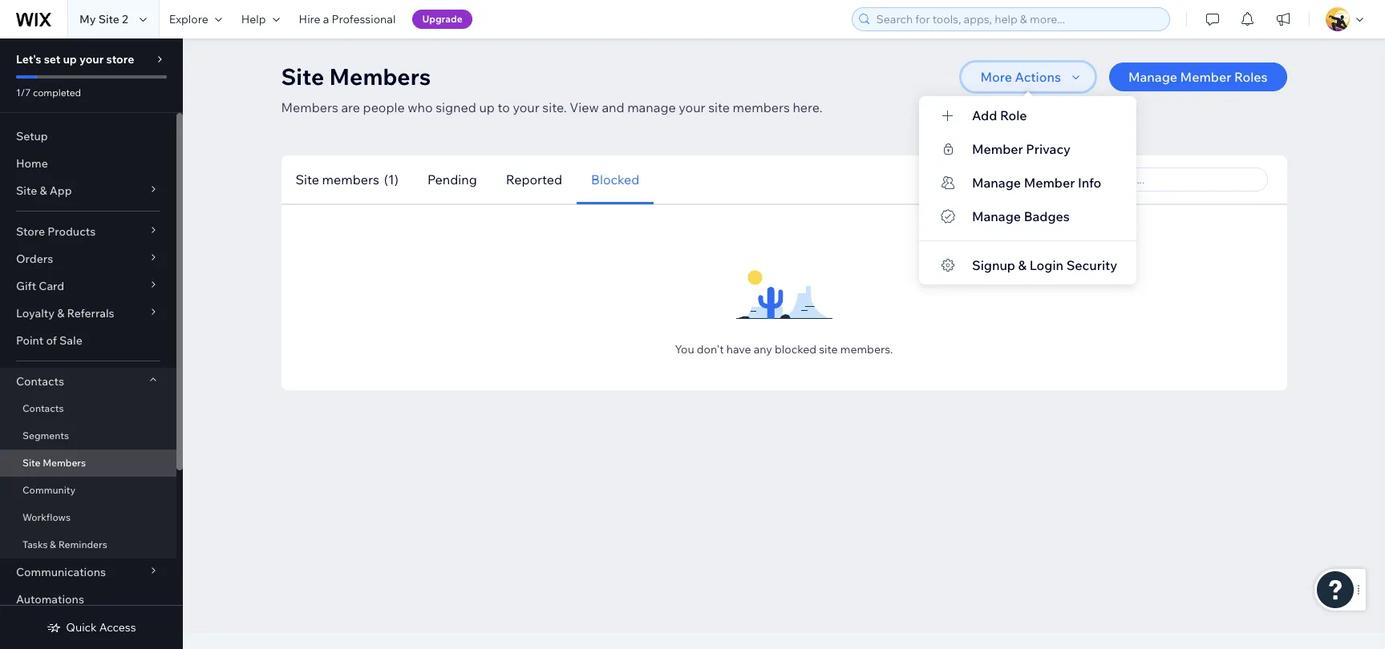 Task type: describe. For each thing, give the bounding box(es) containing it.
hire a professional link
[[289, 0, 405, 38]]

to
[[498, 99, 510, 115]]

manage badges
[[972, 209, 1070, 225]]

here.
[[793, 99, 823, 115]]

& for login
[[1018, 257, 1027, 273]]

pending
[[427, 171, 477, 187]]

point of sale
[[16, 334, 82, 348]]

site members inside sidebar element
[[22, 457, 86, 469]]

upgrade
[[422, 13, 462, 25]]

1 horizontal spatial your
[[513, 99, 540, 115]]

Search for tools, apps, help & more... field
[[871, 8, 1165, 30]]

set
[[44, 52, 60, 67]]

gift
[[16, 279, 36, 294]]

manage for manage member roles
[[1128, 69, 1177, 85]]

sale
[[59, 334, 82, 348]]

setup link
[[0, 123, 176, 150]]

1 horizontal spatial site members
[[281, 63, 431, 91]]

site members (1)
[[296, 171, 399, 187]]

communications
[[16, 565, 106, 580]]

tab list containing site members
[[281, 155, 876, 204]]

workflows link
[[0, 504, 176, 532]]

manage member roles
[[1128, 69, 1268, 85]]

login
[[1030, 257, 1064, 273]]

store
[[16, 225, 45, 239]]

info
[[1078, 175, 1101, 191]]

my site 2
[[79, 12, 128, 26]]

you
[[675, 342, 694, 357]]

role
[[1000, 107, 1027, 124]]

gift card
[[16, 279, 64, 294]]

gift card button
[[0, 273, 176, 300]]

people
[[363, 99, 405, 115]]

up inside sidebar element
[[63, 52, 77, 67]]

more actions button
[[961, 63, 1095, 91]]

member for manage member roles
[[1180, 69, 1231, 85]]

workflows
[[22, 512, 71, 524]]

point
[[16, 334, 44, 348]]

hire
[[299, 12, 321, 26]]

let's set up your store
[[16, 52, 134, 67]]

sidebar element
[[0, 38, 183, 650]]

more
[[981, 69, 1012, 85]]

automations link
[[0, 586, 176, 614]]

Search... field
[[1095, 168, 1262, 191]]

community link
[[0, 477, 176, 504]]

manage for manage badges
[[972, 209, 1021, 225]]

1/7 completed
[[16, 87, 81, 99]]

card
[[39, 279, 64, 294]]

any
[[754, 342, 772, 357]]

contacts for contacts link
[[22, 403, 64, 415]]

signup
[[972, 257, 1015, 273]]

roles
[[1234, 69, 1268, 85]]

& for reminders
[[50, 539, 56, 551]]

help
[[241, 12, 266, 26]]

site & app
[[16, 184, 72, 198]]

tasks
[[22, 539, 48, 551]]

1 vertical spatial up
[[479, 99, 495, 115]]

1 vertical spatial member
[[972, 141, 1023, 157]]

1/7
[[16, 87, 31, 99]]

1 vertical spatial members
[[281, 99, 338, 115]]

add role
[[972, 107, 1027, 124]]

setup
[[16, 129, 48, 144]]

& for referrals
[[57, 306, 64, 321]]

you don't have any blocked site members.
[[675, 342, 893, 357]]

store products
[[16, 225, 96, 239]]

community
[[22, 484, 76, 496]]

member privacy
[[972, 141, 1071, 157]]

quick
[[66, 621, 97, 635]]

blocked
[[591, 171, 640, 187]]

view
[[570, 99, 599, 115]]

site.
[[542, 99, 567, 115]]

contacts for "contacts" "dropdown button"
[[16, 375, 64, 389]]

contacts link
[[0, 395, 176, 423]]

help button
[[232, 0, 289, 38]]

loyalty & referrals button
[[0, 300, 176, 327]]

& for app
[[40, 184, 47, 198]]

manage
[[627, 99, 676, 115]]

orders
[[16, 252, 53, 266]]

and
[[602, 99, 624, 115]]



Task type: vqa. For each thing, say whether or not it's contained in the screenshot.
"&" for Site
no



Task type: locate. For each thing, give the bounding box(es) containing it.
manage inside button
[[1128, 69, 1177, 85]]

contacts inside contacts link
[[22, 403, 64, 415]]

your right to
[[513, 99, 540, 115]]

1 horizontal spatial member
[[1024, 175, 1075, 191]]

2 vertical spatial manage
[[972, 209, 1021, 225]]

2 horizontal spatial member
[[1180, 69, 1231, 85]]

0 vertical spatial manage
[[1128, 69, 1177, 85]]

signup & login security
[[972, 257, 1117, 273]]

members
[[733, 99, 790, 115], [322, 171, 379, 187]]

1 vertical spatial members
[[322, 171, 379, 187]]

tasks & reminders link
[[0, 532, 176, 559]]

1 vertical spatial contacts
[[22, 403, 64, 415]]

site members
[[281, 63, 431, 91], [22, 457, 86, 469]]

0 vertical spatial members
[[733, 99, 790, 115]]

automations
[[16, 593, 84, 607]]

products
[[47, 225, 96, 239]]

reported button
[[491, 155, 577, 204]]

2 vertical spatial members
[[43, 457, 86, 469]]

0 vertical spatial up
[[63, 52, 77, 67]]

2 vertical spatial member
[[1024, 175, 1075, 191]]

tab list
[[281, 155, 876, 204]]

member down the "privacy"
[[1024, 175, 1075, 191]]

your right manage
[[679, 99, 705, 115]]

are
[[341, 99, 360, 115]]

member down add role on the right
[[972, 141, 1023, 157]]

your left store
[[79, 52, 104, 67]]

segments link
[[0, 423, 176, 450]]

members
[[329, 63, 431, 91], [281, 99, 338, 115], [43, 457, 86, 469]]

add
[[972, 107, 997, 124]]

completed
[[33, 87, 81, 99]]

don't
[[697, 342, 724, 357]]

referrals
[[67, 306, 114, 321]]

0 horizontal spatial site members
[[22, 457, 86, 469]]

members are people who signed up to your site. view and manage your site members here.
[[281, 99, 823, 115]]

loyalty
[[16, 306, 55, 321]]

home link
[[0, 150, 176, 177]]

1 vertical spatial manage
[[972, 175, 1021, 191]]

member
[[1180, 69, 1231, 85], [972, 141, 1023, 157], [1024, 175, 1075, 191]]

orders button
[[0, 245, 176, 273]]

manage member roles button
[[1109, 63, 1287, 91]]

empty state_generic_nothing here_desert image
[[736, 239, 832, 335]]

more actions
[[981, 69, 1061, 85]]

contacts down point of sale
[[16, 375, 64, 389]]

security
[[1066, 257, 1117, 273]]

member for manage member info
[[1024, 175, 1075, 191]]

1 horizontal spatial up
[[479, 99, 495, 115]]

1 vertical spatial site
[[819, 342, 838, 357]]

a
[[323, 12, 329, 26]]

my
[[79, 12, 96, 26]]

members left the (1)
[[322, 171, 379, 187]]

members up community
[[43, 457, 86, 469]]

up right set
[[63, 52, 77, 67]]

access
[[99, 621, 136, 635]]

contacts up segments
[[22, 403, 64, 415]]

0 horizontal spatial site
[[708, 99, 730, 115]]

members inside sidebar element
[[43, 457, 86, 469]]

tasks & reminders
[[22, 539, 107, 551]]

manage for manage member info
[[972, 175, 1021, 191]]

pending button
[[413, 155, 491, 204]]

1 vertical spatial site members
[[22, 457, 86, 469]]

& right tasks at bottom
[[50, 539, 56, 551]]

quick access
[[66, 621, 136, 635]]

site
[[98, 12, 119, 26], [281, 63, 324, 91], [296, 171, 319, 187], [16, 184, 37, 198], [22, 457, 41, 469]]

your
[[79, 52, 104, 67], [513, 99, 540, 115], [679, 99, 705, 115]]

0 horizontal spatial member
[[972, 141, 1023, 157]]

app
[[50, 184, 72, 198]]

professional
[[332, 12, 396, 26]]

up left to
[[479, 99, 495, 115]]

& left login
[[1018, 257, 1027, 273]]

actions
[[1015, 69, 1061, 85]]

reported
[[506, 171, 562, 187]]

signed
[[436, 99, 476, 115]]

reminders
[[58, 539, 107, 551]]

2 horizontal spatial your
[[679, 99, 705, 115]]

who
[[408, 99, 433, 115]]

point of sale link
[[0, 327, 176, 355]]

member left roles
[[1180, 69, 1231, 85]]

site right manage
[[708, 99, 730, 115]]

segments
[[22, 430, 69, 442]]

1 horizontal spatial members
[[733, 99, 790, 115]]

let's
[[16, 52, 41, 67]]

0 horizontal spatial your
[[79, 52, 104, 67]]

& right loyalty
[[57, 306, 64, 321]]

home
[[16, 156, 48, 171]]

0 vertical spatial site
[[708, 99, 730, 115]]

0 vertical spatial contacts
[[16, 375, 64, 389]]

site right blocked
[[819, 342, 838, 357]]

site & app button
[[0, 177, 176, 205]]

members.
[[840, 342, 893, 357]]

(1)
[[384, 171, 399, 187]]

0 vertical spatial site members
[[281, 63, 431, 91]]

contacts inside "dropdown button"
[[16, 375, 64, 389]]

& left app
[[40, 184, 47, 198]]

contacts button
[[0, 368, 176, 395]]

& inside "popup button"
[[57, 306, 64, 321]]

members left are
[[281, 99, 338, 115]]

& inside popup button
[[40, 184, 47, 198]]

privacy
[[1026, 141, 1071, 157]]

store products button
[[0, 218, 176, 245]]

site members up are
[[281, 63, 431, 91]]

members left here.
[[733, 99, 790, 115]]

site inside popup button
[[16, 184, 37, 198]]

0 horizontal spatial members
[[322, 171, 379, 187]]

explore
[[169, 12, 208, 26]]

site members link
[[0, 450, 176, 477]]

communications button
[[0, 559, 176, 586]]

up
[[63, 52, 77, 67], [479, 99, 495, 115]]

&
[[40, 184, 47, 198], [1018, 257, 1027, 273], [57, 306, 64, 321], [50, 539, 56, 551]]

0 vertical spatial member
[[1180, 69, 1231, 85]]

contacts
[[16, 375, 64, 389], [22, 403, 64, 415]]

1 horizontal spatial site
[[819, 342, 838, 357]]

blocked button
[[577, 155, 654, 204]]

blocked
[[775, 342, 816, 357]]

members up people
[[329, 63, 431, 91]]

have
[[726, 342, 751, 357]]

your inside sidebar element
[[79, 52, 104, 67]]

quick access button
[[47, 621, 136, 635]]

site inside 'tab list'
[[296, 171, 319, 187]]

loyalty & referrals
[[16, 306, 114, 321]]

0 horizontal spatial up
[[63, 52, 77, 67]]

site members up community
[[22, 457, 86, 469]]

of
[[46, 334, 57, 348]]

2
[[122, 12, 128, 26]]

badges
[[1024, 209, 1070, 225]]

0 vertical spatial members
[[329, 63, 431, 91]]

site
[[708, 99, 730, 115], [819, 342, 838, 357]]

store
[[106, 52, 134, 67]]

member inside button
[[1180, 69, 1231, 85]]



